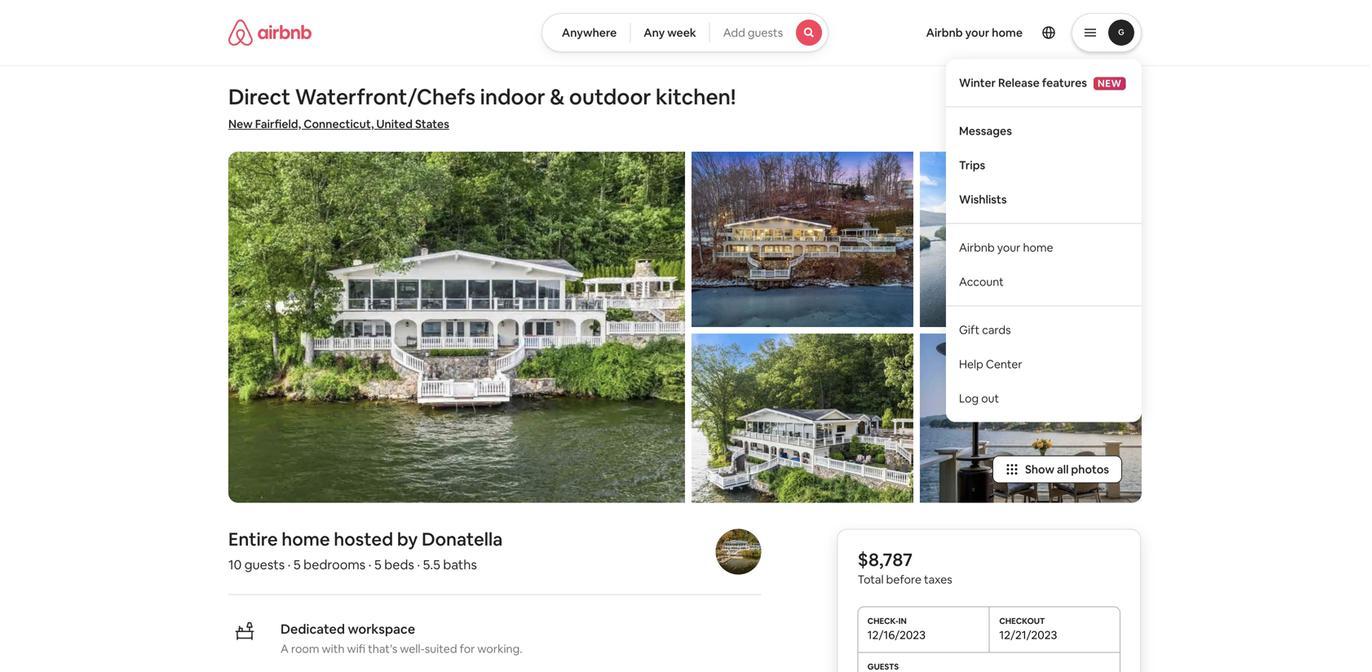 Task type: locate. For each thing, give the bounding box(es) containing it.
0 horizontal spatial 5
[[294, 556, 301, 573]]

that's
[[368, 642, 398, 656]]

· down hosted
[[369, 556, 372, 573]]

1 vertical spatial home
[[1023, 240, 1054, 255]]

your for bottom airbnb your home 'link'
[[998, 240, 1021, 255]]

new fairfield, connecticut, united states button
[[228, 116, 449, 132]]

airbnb your home up account
[[959, 240, 1054, 255]]

wifi
[[347, 642, 366, 656]]

guests down entire
[[245, 556, 285, 573]]

learn more about the host, donatella. image
[[716, 529, 761, 575], [716, 529, 761, 575]]

your up account
[[998, 240, 1021, 255]]

home up the bedrooms
[[282, 528, 330, 551]]

home for airbnb your home 'link' to the top
[[992, 25, 1023, 40]]

new fairfield, connecticut, united states
[[228, 117, 449, 131]]

1 vertical spatial airbnb your home link
[[946, 230, 1142, 265]]

home up release on the right
[[992, 25, 1023, 40]]

0 vertical spatial your
[[966, 25, 990, 40]]

fairfield,
[[255, 117, 301, 131]]

5
[[294, 556, 301, 573], [374, 556, 382, 573]]

1 vertical spatial guests
[[245, 556, 285, 573]]

connecticut,
[[304, 117, 374, 131]]

guests inside entire home hosted by donatella 10 guests · 5 bedrooms · 5 beds · 5.5 baths
[[245, 556, 285, 573]]

direct waterfront/chefs indoor & outdoor kitchen! image 3 image
[[692, 334, 914, 503]]

well-
[[400, 642, 425, 656]]

before
[[886, 572, 922, 587]]

1 horizontal spatial 5
[[374, 556, 382, 573]]

your
[[966, 25, 990, 40], [998, 240, 1021, 255]]

· left 5.5
[[417, 556, 420, 573]]

None search field
[[542, 13, 829, 52]]

direct waterfront/chefs indoor & outdoor kitchen! image 5 image
[[920, 334, 1142, 503]]

add
[[723, 25, 746, 40]]

&
[[550, 83, 565, 111]]

1 horizontal spatial ·
[[369, 556, 372, 573]]

wishlists
[[959, 192, 1007, 207]]

workspace
[[348, 621, 415, 637]]

united
[[377, 117, 413, 131]]

12/16/2023
[[868, 628, 926, 642]]

guests inside button
[[748, 25, 783, 40]]

home
[[992, 25, 1023, 40], [1023, 240, 1054, 255], [282, 528, 330, 551]]

cards
[[982, 323, 1011, 337]]

your up winter at the top right of page
[[966, 25, 990, 40]]

photos
[[1072, 462, 1110, 477]]

1 horizontal spatial guests
[[748, 25, 783, 40]]

guests right "add"
[[748, 25, 783, 40]]

0 vertical spatial home
[[992, 25, 1023, 40]]

5.5
[[423, 556, 440, 573]]

any
[[644, 25, 665, 40]]

messages
[[959, 123, 1012, 138]]

bedrooms
[[304, 556, 366, 573]]

2 vertical spatial home
[[282, 528, 330, 551]]

help
[[959, 357, 984, 372]]

2 5 from the left
[[374, 556, 382, 573]]

add guests
[[723, 25, 783, 40]]

airbnb for airbnb your home 'link' to the top
[[927, 25, 963, 40]]

1 horizontal spatial your
[[998, 240, 1021, 255]]

hosted
[[334, 528, 393, 551]]

0 horizontal spatial ·
[[288, 556, 291, 573]]

0 vertical spatial guests
[[748, 25, 783, 40]]

show
[[1025, 462, 1055, 477]]

direct waterfront/chefs indoor & outdoor kitchen! image 2 image
[[692, 152, 914, 327]]

· left the bedrooms
[[288, 556, 291, 573]]

direct waterfront/chefs indoor & outdoor kitchen! image 1 image
[[228, 152, 685, 503]]

5 left the bedrooms
[[294, 556, 301, 573]]

2 horizontal spatial ·
[[417, 556, 420, 573]]

airbnb up winter at the top right of page
[[927, 25, 963, 40]]

for
[[460, 642, 475, 656]]

1 vertical spatial airbnb
[[959, 240, 995, 255]]

·
[[288, 556, 291, 573], [369, 556, 372, 573], [417, 556, 420, 573]]

help center
[[959, 357, 1023, 372]]

0 horizontal spatial your
[[966, 25, 990, 40]]

dedicated
[[281, 621, 345, 637]]

airbnb your home
[[927, 25, 1023, 40], [959, 240, 1054, 255]]

anywhere
[[562, 25, 617, 40]]

0 horizontal spatial guests
[[245, 556, 285, 573]]

a
[[281, 642, 289, 656]]

5 left beds
[[374, 556, 382, 573]]

release
[[999, 75, 1040, 90]]

airbnb your home link down wishlists link
[[946, 230, 1142, 265]]

wishlists link
[[946, 182, 1142, 217]]

home up account link
[[1023, 240, 1054, 255]]

anywhere button
[[542, 13, 631, 52]]

baths
[[443, 556, 477, 573]]

log out
[[959, 391, 1000, 406]]

airbnb up account
[[959, 240, 995, 255]]

airbnb your home link
[[917, 16, 1033, 50], [946, 230, 1142, 265]]

any week button
[[630, 13, 710, 52]]

$8,787
[[858, 548, 913, 571]]

airbnb your home link up winter at the top right of page
[[917, 16, 1033, 50]]

0 vertical spatial airbnb
[[927, 25, 963, 40]]

log out button
[[946, 381, 1142, 416]]

help center link
[[946, 347, 1142, 381]]

guests
[[748, 25, 783, 40], [245, 556, 285, 573]]

dedicated workspace a room with wifi that's well-suited for working.
[[281, 621, 523, 656]]

any week
[[644, 25, 696, 40]]

entire home hosted by donatella 10 guests · 5 bedrooms · 5 beds · 5.5 baths
[[228, 528, 503, 573]]

new
[[1098, 77, 1122, 90]]

features
[[1042, 75, 1088, 90]]

gift cards
[[959, 323, 1011, 337]]

$8,787 total before taxes
[[858, 548, 953, 587]]

airbnb your home up winter at the top right of page
[[927, 25, 1023, 40]]

winter release features
[[959, 75, 1088, 90]]

1 5 from the left
[[294, 556, 301, 573]]

1 vertical spatial your
[[998, 240, 1021, 255]]

log
[[959, 391, 979, 406]]

week
[[668, 25, 696, 40]]

indoor
[[480, 83, 546, 111]]

airbnb
[[927, 25, 963, 40], [959, 240, 995, 255]]



Task type: describe. For each thing, give the bounding box(es) containing it.
beds
[[384, 556, 414, 573]]

1 · from the left
[[288, 556, 291, 573]]

suited
[[425, 642, 457, 656]]

save
[[1117, 116, 1142, 131]]

by donatella
[[397, 528, 503, 551]]

trips link
[[946, 148, 1142, 182]]

winter
[[959, 75, 996, 90]]

all
[[1057, 462, 1069, 477]]

out
[[982, 391, 1000, 406]]

2 · from the left
[[369, 556, 372, 573]]

your for airbnb your home 'link' to the top
[[966, 25, 990, 40]]

0 vertical spatial airbnb your home link
[[917, 16, 1033, 50]]

1 vertical spatial airbnb your home
[[959, 240, 1054, 255]]

show all photos
[[1025, 462, 1110, 477]]

save button
[[1091, 109, 1149, 137]]

working.
[[478, 642, 523, 656]]

kitchen!
[[656, 83, 736, 111]]

entire
[[228, 528, 278, 551]]

room
[[291, 642, 319, 656]]

trips
[[959, 158, 986, 172]]

home for bottom airbnb your home 'link'
[[1023, 240, 1054, 255]]

messages link
[[946, 114, 1142, 148]]

account
[[959, 274, 1004, 289]]

waterfront/chefs
[[295, 83, 476, 111]]

direct
[[228, 83, 291, 111]]

3 · from the left
[[417, 556, 420, 573]]

home inside entire home hosted by donatella 10 guests · 5 bedrooms · 5 beds · 5.5 baths
[[282, 528, 330, 551]]

taxes
[[924, 572, 953, 587]]

gift
[[959, 323, 980, 337]]

direct waterfront/chefs indoor & outdoor kitchen! image 4 image
[[920, 152, 1142, 327]]

outdoor
[[569, 83, 651, 111]]

show all photos button
[[993, 456, 1123, 483]]

total
[[858, 572, 884, 587]]

12/21/2023
[[1000, 628, 1058, 642]]

states
[[415, 117, 449, 131]]

none search field containing anywhere
[[542, 13, 829, 52]]

center
[[986, 357, 1023, 372]]

new
[[228, 117, 253, 131]]

airbnb for bottom airbnb your home 'link'
[[959, 240, 995, 255]]

direct waterfront/chefs indoor & outdoor kitchen!
[[228, 83, 736, 111]]

add guests button
[[710, 13, 829, 52]]

gift cards link
[[946, 313, 1142, 347]]

account link
[[946, 265, 1142, 299]]

0 vertical spatial airbnb your home
[[927, 25, 1023, 40]]

10
[[228, 556, 242, 573]]

with
[[322, 642, 345, 656]]

profile element
[[849, 0, 1142, 422]]



Task type: vqa. For each thing, say whether or not it's contained in the screenshot.
LOG OUT 'button'
yes



